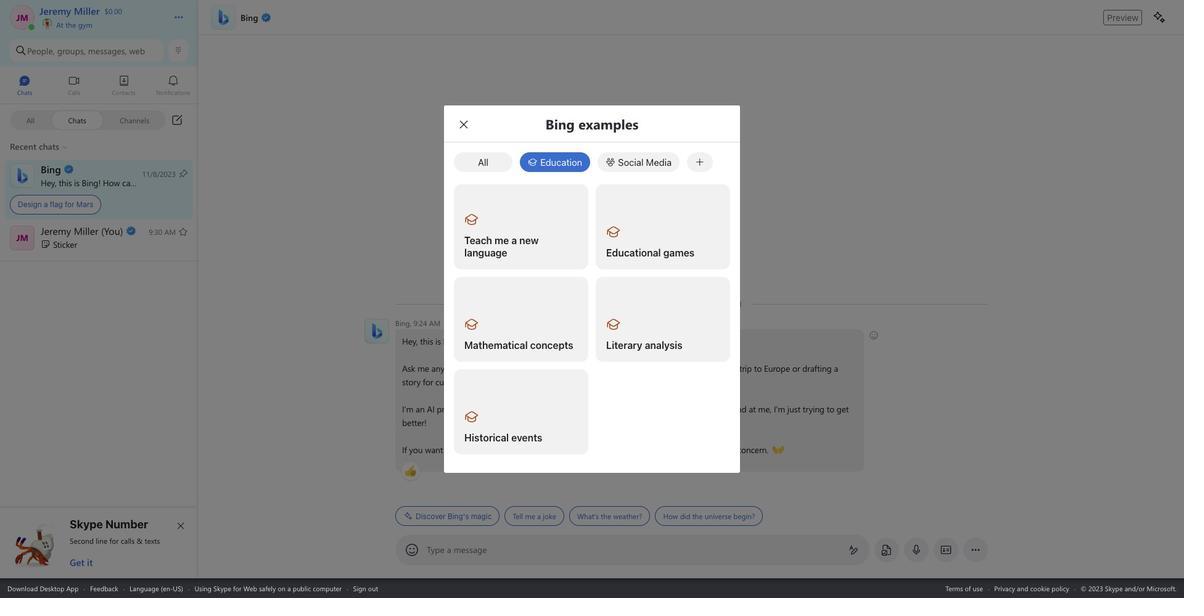 Task type: vqa. For each thing, say whether or not it's contained in the screenshot.
the hope
no



Task type: locate. For each thing, give the bounding box(es) containing it.
1 vertical spatial type
[[494, 444, 510, 456]]

analysis
[[645, 340, 683, 351]]

2 i'm from the left
[[480, 404, 491, 415]]

to right trip
[[754, 363, 762, 375]]

just left report
[[691, 444, 704, 456]]

1 vertical spatial today?
[[538, 336, 563, 347]]

2 horizontal spatial i'm
[[774, 404, 786, 415]]

bing up the 'any' on the bottom of page
[[443, 336, 461, 347]]

1 horizontal spatial is
[[436, 336, 441, 347]]

privacy and cookie policy
[[995, 584, 1070, 593]]

how
[[103, 177, 120, 189], [465, 336, 482, 347], [664, 512, 678, 521]]

weird.
[[670, 404, 692, 415]]

want left give
[[591, 444, 609, 456]]

feedback link
[[90, 584, 118, 593]]

and
[[551, 444, 566, 456]]

how left the did
[[664, 512, 678, 521]]

of
[[465, 363, 473, 375], [965, 584, 971, 593]]

people, groups, messages, web button
[[10, 39, 164, 62]]

just left 'trying'
[[788, 404, 801, 415]]

hey, this is bing ! how can i help you today?
[[41, 177, 203, 189], [402, 336, 565, 347]]

hey, down bing,
[[402, 336, 418, 347]]

me right give
[[639, 444, 651, 456]]

i'm left an
[[402, 404, 414, 415]]

groups, inside ask me any type of question, like finding vegan restaurants in cambridge, itinerary for your trip to europe or drafting a story for curious kids. in groups, remember to mention me with @bing. i'm an ai preview, so i'm still learning. sometimes i might say something weird. don't get mad at me, i'm just trying to get better! if you want to start over, type
[[493, 376, 520, 388]]

0 vertical spatial just
[[788, 404, 801, 415]]

me inside button
[[525, 512, 536, 521]]

a inside teach me a new language
[[512, 235, 517, 246]]

1 vertical spatial just
[[691, 444, 704, 456]]

this up flag
[[59, 177, 72, 189]]

me right tell
[[525, 512, 536, 521]]

ask
[[402, 363, 416, 375]]

groups, down like
[[493, 376, 520, 388]]

1 horizontal spatial of
[[965, 584, 971, 593]]

0 vertical spatial all
[[26, 115, 35, 125]]

mathematical
[[465, 340, 528, 351]]

0 horizontal spatial groups,
[[57, 45, 86, 56]]

is up mars
[[74, 177, 80, 189]]

trip
[[740, 363, 752, 375]]

0 horizontal spatial get
[[716, 404, 728, 415]]

(openhands)
[[772, 444, 819, 455]]

teach me a new language
[[465, 235, 541, 259]]

of up kids.
[[465, 363, 473, 375]]

at the gym
[[54, 20, 92, 30]]

1 vertical spatial how
[[465, 336, 482, 347]]

0 horizontal spatial help
[[142, 177, 158, 189]]

1 horizontal spatial the
[[601, 512, 612, 521]]

or
[[793, 363, 801, 375]]

0 vertical spatial hey,
[[41, 177, 57, 189]]

0 horizontal spatial can
[[122, 177, 135, 189]]

skype right using
[[214, 584, 231, 593]]

start
[[455, 444, 472, 456]]

hey, up 'design a flag for mars'
[[41, 177, 57, 189]]

for right line
[[110, 536, 119, 546]]

vegan
[[554, 363, 576, 375]]

sign out link
[[353, 584, 378, 593]]

2 horizontal spatial i
[[585, 404, 588, 415]]

the inside "button"
[[601, 512, 612, 521]]

help
[[142, 177, 158, 189], [504, 336, 520, 347]]

kids.
[[465, 376, 481, 388]]

how up sticker button
[[103, 177, 120, 189]]

1 vertical spatial skype
[[214, 584, 231, 593]]

a right drafting
[[834, 363, 839, 375]]

show more bing examples categories element
[[687, 152, 713, 172]]

0 horizontal spatial type
[[447, 363, 463, 375]]

bing up mars
[[82, 177, 98, 189]]

1 vertical spatial this
[[420, 336, 433, 347]]

messages,
[[88, 45, 127, 56]]

bing, 9:24 am
[[396, 318, 441, 328]]

1 horizontal spatial bing
[[443, 336, 461, 347]]

0 vertical spatial type
[[447, 363, 463, 375]]

0 horizontal spatial the
[[66, 20, 76, 30]]

for inside skype number element
[[110, 536, 119, 546]]

preview,
[[437, 404, 467, 415]]

second line for calls & texts
[[70, 536, 160, 546]]

0 horizontal spatial !
[[98, 177, 101, 189]]

0 vertical spatial !
[[98, 177, 101, 189]]

want left start on the bottom of page
[[425, 444, 443, 456]]

0 horizontal spatial of
[[465, 363, 473, 375]]

! up sticker button
[[98, 177, 101, 189]]

0 horizontal spatial want
[[425, 444, 443, 456]]

0 vertical spatial of
[[465, 363, 473, 375]]

in
[[483, 376, 490, 388]]

0 horizontal spatial is
[[74, 177, 80, 189]]

0 horizontal spatial i
[[137, 177, 140, 189]]

the inside button
[[66, 20, 76, 30]]

0 horizontal spatial hey, this is bing ! how can i help you today?
[[41, 177, 203, 189]]

0 vertical spatial this
[[59, 177, 72, 189]]

type down "historical events"
[[494, 444, 510, 456]]

1 horizontal spatial i
[[500, 336, 502, 347]]

1 horizontal spatial just
[[788, 404, 801, 415]]

0 vertical spatial bing
[[82, 177, 98, 189]]

drafting
[[803, 363, 832, 375]]

how did the universe begin?
[[664, 512, 756, 521]]

me
[[495, 235, 509, 246], [418, 363, 429, 375], [606, 376, 618, 388], [639, 444, 651, 456], [525, 512, 536, 521]]

1 vertical spatial !
[[461, 336, 463, 347]]

0 vertical spatial groups,
[[57, 45, 86, 56]]

mars
[[76, 200, 93, 209]]

still
[[494, 404, 506, 415]]

curious
[[436, 376, 462, 388]]

1 horizontal spatial how
[[465, 336, 482, 347]]

tab list
[[0, 70, 198, 104]]

you inside ask me any type of question, like finding vegan restaurants in cambridge, itinerary for your trip to europe or drafting a story for curious kids. in groups, remember to mention me with @bing. i'm an ai preview, so i'm still learning. sometimes i might say something weird. don't get mad at me, i'm just trying to get better! if you want to start over, type
[[409, 444, 423, 456]]

us)
[[173, 584, 183, 593]]

how inside button
[[664, 512, 678, 521]]

i'm right so
[[480, 404, 491, 415]]

get left mad
[[716, 404, 728, 415]]

0 vertical spatial hey, this is bing ! how can i help you today?
[[41, 177, 203, 189]]

0 horizontal spatial all
[[26, 115, 35, 125]]

1 horizontal spatial groups,
[[493, 376, 520, 388]]

1 horizontal spatial i'm
[[480, 404, 491, 415]]

don't
[[694, 404, 714, 415]]

people, groups, messages, web
[[27, 45, 145, 56]]

a inside button
[[538, 512, 541, 521]]

the right 'what's'
[[601, 512, 612, 521]]

2 vertical spatial how
[[664, 512, 678, 521]]

is
[[74, 177, 80, 189], [436, 336, 441, 347]]

bing's
[[448, 512, 469, 521]]

1 vertical spatial all
[[478, 157, 489, 168]]

sticker button
[[0, 221, 198, 257]]

1 horizontal spatial get
[[837, 404, 849, 415]]

0 vertical spatial can
[[122, 177, 135, 189]]

1 horizontal spatial help
[[504, 336, 520, 347]]

(smileeyes)
[[566, 335, 607, 347]]

historical events
[[465, 433, 543, 444]]

social media
[[618, 157, 672, 168]]

for right the story
[[423, 376, 433, 388]]

skype up second
[[70, 518, 103, 531]]

1 vertical spatial groups,
[[493, 376, 520, 388]]

mad
[[730, 404, 747, 415]]

me for new
[[495, 235, 509, 246]]

0 horizontal spatial how
[[103, 177, 120, 189]]

2 horizontal spatial the
[[693, 512, 703, 521]]

is down am in the bottom of the page
[[436, 336, 441, 347]]

social
[[618, 157, 644, 168]]

type up curious
[[447, 363, 463, 375]]

skype number element
[[10, 518, 188, 569]]

of inside ask me any type of question, like finding vegan restaurants in cambridge, itinerary for your trip to europe or drafting a story for curious kids. in groups, remember to mention me with @bing. i'm an ai preview, so i'm still learning. sometimes i might say something weird. don't get mad at me, i'm just trying to get better! if you want to start over, type
[[465, 363, 473, 375]]

1 vertical spatial of
[[965, 584, 971, 593]]

1 horizontal spatial want
[[591, 444, 609, 456]]

for
[[65, 200, 74, 209], [708, 363, 719, 375], [423, 376, 433, 388], [110, 536, 119, 546], [233, 584, 242, 593]]

this
[[59, 177, 72, 189], [420, 336, 433, 347]]

i'm right me, at the bottom
[[774, 404, 786, 415]]

type
[[427, 544, 445, 556]]

me up language
[[495, 235, 509, 246]]

the right the did
[[693, 512, 703, 521]]

weather?
[[614, 512, 643, 521]]

me left the "with"
[[606, 376, 618, 388]]

9:24
[[414, 318, 427, 328]]

1 vertical spatial hey,
[[402, 336, 418, 347]]

! left mathematical
[[461, 336, 463, 347]]

i'm
[[402, 404, 414, 415], [480, 404, 491, 415], [774, 404, 786, 415]]

to left start on the bottom of page
[[445, 444, 453, 456]]

media
[[646, 157, 672, 168]]

privacy
[[995, 584, 1016, 593]]

for left your at the bottom
[[708, 363, 719, 375]]

ai
[[427, 404, 435, 415]]

1 horizontal spatial can
[[485, 336, 497, 347]]

i inside ask me any type of question, like finding vegan restaurants in cambridge, itinerary for your trip to europe or drafting a story for curious kids. in groups, remember to mention me with @bing. i'm an ai preview, so i'm still learning. sometimes i might say something weird. don't get mad at me, i'm just trying to get better! if you want to start over, type
[[585, 404, 588, 415]]

hey,
[[41, 177, 57, 189], [402, 336, 418, 347]]

1 horizontal spatial skype
[[214, 584, 231, 593]]

0 vertical spatial how
[[103, 177, 120, 189]]

flag
[[50, 200, 63, 209]]

universe
[[705, 512, 732, 521]]

mathematical concepts
[[465, 340, 574, 351]]

trying
[[803, 404, 825, 415]]

discover bing's magic
[[416, 512, 492, 521]]

1 vertical spatial hey, this is bing ! how can i help you today?
[[402, 336, 565, 347]]

me left the 'any' on the bottom of page
[[418, 363, 429, 375]]

web
[[244, 584, 257, 593]]

0 horizontal spatial this
[[59, 177, 72, 189]]

a left new
[[512, 235, 517, 246]]

2 vertical spatial i
[[585, 404, 588, 415]]

the right at at left top
[[66, 20, 76, 30]]

Type a message text field
[[428, 544, 839, 557]]

for right flag
[[65, 200, 74, 209]]

2 horizontal spatial how
[[664, 512, 678, 521]]

over,
[[474, 444, 491, 456]]

1 want from the left
[[425, 444, 443, 456]]

hey, this is bing ! how can i help you today? up mars
[[41, 177, 203, 189]]

0 horizontal spatial just
[[691, 444, 704, 456]]

hey, this is bing ! how can i help you today? up question,
[[402, 336, 565, 347]]

calls
[[121, 536, 135, 546]]

the inside button
[[693, 512, 703, 521]]

ask me any type of question, like finding vegan restaurants in cambridge, itinerary for your trip to europe or drafting a story for curious kids. in groups, remember to mention me with @bing. i'm an ai preview, so i'm still learning. sometimes i might say something weird. don't get mad at me, i'm just trying to get better! if you want to start over, type
[[402, 363, 852, 456]]

0 horizontal spatial i'm
[[402, 404, 414, 415]]

of left use
[[965, 584, 971, 593]]

a left joke
[[538, 512, 541, 521]]

tell me a joke
[[513, 512, 557, 521]]

message
[[454, 544, 487, 556]]

groups, down at the gym
[[57, 45, 86, 56]]

this down 9:24
[[420, 336, 433, 347]]

the
[[66, 20, 76, 30], [601, 512, 612, 521], [693, 512, 703, 521]]

skype
[[70, 518, 103, 531], [214, 584, 231, 593]]

type a message
[[427, 544, 487, 556]]

1 vertical spatial bing
[[443, 336, 461, 347]]

0 horizontal spatial today?
[[176, 177, 201, 189]]

bing
[[82, 177, 98, 189], [443, 336, 461, 347]]

bing,
[[396, 318, 412, 328]]

sign out
[[353, 584, 378, 593]]

get right 'trying'
[[837, 404, 849, 415]]

me inside teach me a new language
[[495, 235, 509, 246]]

how up question,
[[465, 336, 482, 347]]

2 get from the left
[[837, 404, 849, 415]]

story
[[402, 376, 421, 388]]

0 vertical spatial skype
[[70, 518, 103, 531]]



Task type: describe. For each thing, give the bounding box(es) containing it.
in
[[622, 363, 628, 375]]

me for type
[[418, 363, 429, 375]]

1 i'm from the left
[[402, 404, 414, 415]]

desktop
[[40, 584, 64, 593]]

what's
[[578, 512, 599, 521]]

literary
[[607, 340, 643, 351]]

to down vegan
[[563, 376, 571, 388]]

what's the weather?
[[578, 512, 643, 521]]

using
[[195, 584, 212, 593]]

2 want from the left
[[591, 444, 609, 456]]

computer
[[313, 584, 342, 593]]

if
[[402, 444, 407, 456]]

1 horizontal spatial hey, this is bing ! how can i help you today?
[[402, 336, 565, 347]]

to right 'trying'
[[827, 404, 835, 415]]

language (en-us)
[[130, 584, 183, 593]]

did
[[680, 512, 691, 521]]

sometimes
[[542, 404, 583, 415]]

download desktop app link
[[7, 584, 79, 593]]

terms of use
[[946, 584, 984, 593]]

europe
[[764, 363, 790, 375]]

1 horizontal spatial type
[[494, 444, 510, 456]]

at
[[56, 20, 64, 30]]

1 vertical spatial i
[[500, 336, 502, 347]]

say
[[614, 404, 626, 415]]

groups, inside "button"
[[57, 45, 86, 56]]

new
[[520, 235, 539, 246]]

number
[[105, 518, 148, 531]]

it
[[87, 557, 93, 569]]

itinerary
[[676, 363, 706, 375]]

me,
[[759, 404, 772, 415]]

language (en-us) link
[[130, 584, 183, 593]]

gym
[[78, 20, 92, 30]]

1 get from the left
[[716, 404, 728, 415]]

at
[[749, 404, 756, 415]]

&
[[137, 536, 143, 546]]

education
[[541, 157, 583, 168]]

a right report
[[731, 444, 736, 456]]

0 horizontal spatial hey,
[[41, 177, 57, 189]]

using skype for web safely on a public computer link
[[195, 584, 342, 593]]

if
[[569, 444, 573, 456]]

sign
[[353, 584, 366, 593]]

using skype for web safely on a public computer
[[195, 584, 342, 593]]

educational games
[[607, 247, 695, 259]]

report
[[706, 444, 729, 456]]

might
[[590, 404, 612, 415]]

just inside ask me any type of question, like finding vegan restaurants in cambridge, itinerary for your trip to europe or drafting a story for curious kids. in groups, remember to mention me with @bing. i'm an ai preview, so i'm still learning. sometimes i might say something weird. don't get mad at me, i'm just trying to get better! if you want to start over, type
[[788, 404, 801, 415]]

1 vertical spatial is
[[436, 336, 441, 347]]

policy
[[1052, 584, 1070, 593]]

concern.
[[738, 444, 769, 456]]

people,
[[27, 45, 55, 56]]

1 vertical spatial can
[[485, 336, 497, 347]]

a right on
[[288, 584, 291, 593]]

a right type at the left bottom of page
[[447, 544, 452, 556]]

cookie
[[1031, 584, 1050, 593]]

1 horizontal spatial today?
[[538, 336, 563, 347]]

1 vertical spatial help
[[504, 336, 520, 347]]

educational
[[607, 247, 661, 259]]

cambridge,
[[631, 363, 673, 375]]

like
[[511, 363, 524, 375]]

safely
[[259, 584, 276, 593]]

1 horizontal spatial this
[[420, 336, 433, 347]]

the for what's
[[601, 512, 612, 521]]

0 vertical spatial i
[[137, 177, 140, 189]]

0 vertical spatial today?
[[176, 177, 201, 189]]

1 horizontal spatial !
[[461, 336, 463, 347]]

1 horizontal spatial all
[[478, 157, 489, 168]]

preview
[[1108, 12, 1139, 23]]

feedback
[[90, 584, 118, 593]]

0 vertical spatial is
[[74, 177, 80, 189]]

a inside ask me any type of question, like finding vegan restaurants in cambridge, itinerary for your trip to europe or drafting a story for curious kids. in groups, remember to mention me with @bing. i'm an ai preview, so i'm still learning. sometimes i might say something weird. don't get mad at me, i'm just trying to get better! if you want to start over, type
[[834, 363, 839, 375]]

concepts
[[530, 340, 574, 351]]

games
[[664, 247, 695, 259]]

remember
[[522, 376, 561, 388]]

to left give
[[611, 444, 619, 456]]

out
[[368, 584, 378, 593]]

a left flag
[[44, 200, 48, 209]]

give
[[621, 444, 637, 456]]

better!
[[402, 417, 427, 429]]

design a flag for mars
[[18, 200, 93, 209]]

magic
[[471, 512, 492, 521]]

question,
[[475, 363, 509, 375]]

how did the universe begin? button
[[656, 507, 764, 526]]

joke
[[543, 512, 557, 521]]

public
[[293, 584, 311, 593]]

feedback,
[[653, 444, 688, 456]]

tell me a joke button
[[505, 507, 565, 526]]

texts
[[145, 536, 160, 546]]

at the gym button
[[39, 17, 162, 30]]

download
[[7, 584, 38, 593]]

for left web
[[233, 584, 242, 593]]

begin?
[[734, 512, 756, 521]]

the for at
[[66, 20, 76, 30]]

channels
[[120, 115, 150, 125]]

newtopic . and if you want to give me feedback, just report a concern.
[[512, 444, 771, 456]]

download desktop app
[[7, 584, 79, 593]]

3 i'm from the left
[[774, 404, 786, 415]]

language
[[465, 247, 508, 259]]

literary analysis
[[607, 340, 683, 351]]

me for joke
[[525, 512, 536, 521]]

newtopic
[[512, 444, 547, 456]]

terms of use link
[[946, 584, 984, 593]]

your
[[721, 363, 737, 375]]

1 horizontal spatial hey,
[[402, 336, 418, 347]]

0 horizontal spatial bing
[[82, 177, 98, 189]]

what's the weather? button
[[570, 507, 651, 526]]

skype number
[[70, 518, 148, 531]]

0 vertical spatial help
[[142, 177, 158, 189]]

restaurants
[[579, 363, 619, 375]]

0 horizontal spatial skype
[[70, 518, 103, 531]]

and
[[1018, 584, 1029, 593]]

want inside ask me any type of question, like finding vegan restaurants in cambridge, itinerary for your trip to europe or drafting a story for curious kids. in groups, remember to mention me with @bing. i'm an ai preview, so i'm still learning. sometimes i might say something weird. don't get mad at me, i'm just trying to get better! if you want to start over, type
[[425, 444, 443, 456]]



